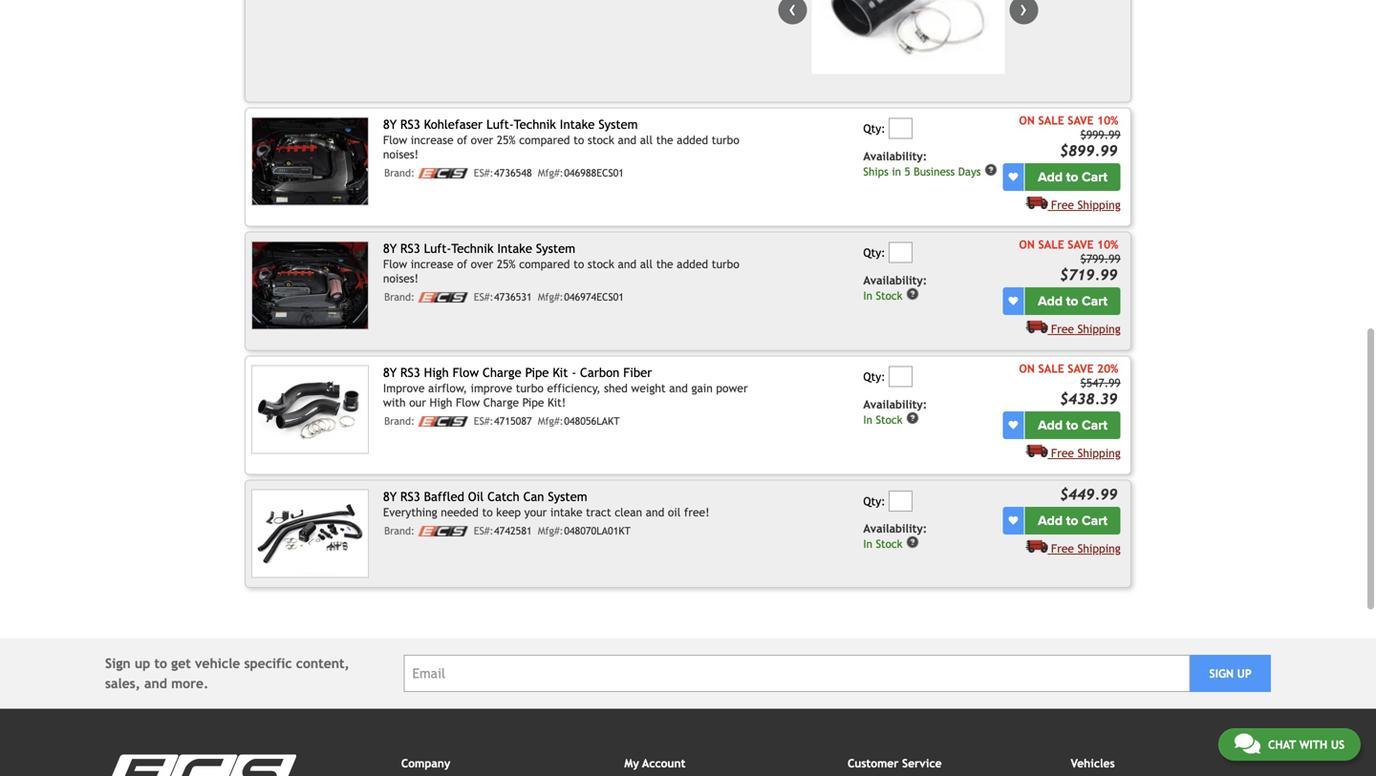 Task type: locate. For each thing, give the bounding box(es) containing it.
with down improve
[[383, 396, 406, 409]]

0 vertical spatial add to wish list image
[[1009, 173, 1018, 182]]

intake inside 8y rs3 kohlefaser luft-technik intake system flow increase of over 25% compared to stock and all the added turbo noises!
[[560, 117, 595, 132]]

on for $719.99
[[1019, 238, 1035, 251]]

customer service
[[848, 757, 942, 771]]

1 on from the top
[[1019, 114, 1035, 127]]

25% inside 8y rs3 luft-technik intake system flow increase of over 25% compared to stock and all the added turbo noises!
[[497, 258, 516, 271]]

to down $899.99
[[1066, 169, 1078, 186]]

1 availability: in stock from the top
[[863, 274, 927, 303]]

sign
[[105, 657, 131, 672], [1209, 668, 1234, 681]]

shipping up 20%
[[1078, 323, 1121, 336]]

all inside 8y rs3 kohlefaser luft-technik intake system flow increase of over 25% compared to stock and all the added turbo noises!
[[640, 133, 653, 147]]

cart for $719.99
[[1082, 294, 1108, 310]]

with left the us
[[1299, 739, 1327, 752]]

es#4736531 - 046974ecs01 - 8y rs3 luft-technik intake system - flow increase of over 25% compared to stock and all the added turbo noises! - ecs - audi image
[[251, 241, 369, 330]]

1 vertical spatial availability: in stock
[[863, 398, 927, 427]]

stock up 046974ecs01
[[588, 258, 614, 271]]

es#: 4715087 mfg#: 048056lakt
[[474, 416, 620, 428]]

1 sale from the top
[[1038, 114, 1064, 127]]

25% down 8y rs3 luft-technik intake system link
[[497, 258, 516, 271]]

flow inside 8y rs3 luft-technik intake system flow increase of over 25% compared to stock and all the added turbo noises!
[[383, 258, 407, 271]]

flow down airflow,
[[456, 396, 480, 409]]

kohlefaser
[[424, 117, 483, 132]]

0 vertical spatial save
[[1068, 114, 1094, 127]]

sale for $899.99
[[1038, 114, 1064, 127]]

to left get
[[154, 657, 167, 672]]

rs3 inside 8y rs3 luft-technik intake system flow increase of over 25% compared to stock and all the added turbo noises!
[[400, 241, 420, 256]]

2 add from the top
[[1038, 294, 1063, 310]]

4 mfg#: from the top
[[538, 526, 563, 538]]

free shipping right free shipping icon
[[1051, 198, 1121, 212]]

2 in from the top
[[863, 414, 872, 427]]

3 free shipping from the top
[[1051, 447, 1121, 460]]

3 shipping from the top
[[1078, 447, 1121, 460]]

None text field
[[889, 242, 913, 263], [889, 367, 913, 388], [889, 491, 913, 512], [889, 242, 913, 263], [889, 367, 913, 388], [889, 491, 913, 512]]

0 vertical spatial 25%
[[497, 133, 516, 147]]

2 vertical spatial on
[[1019, 362, 1035, 376]]

increase down 'kohlefaser'
[[411, 133, 453, 147]]

system up 046988ecs01
[[599, 117, 638, 132]]

account
[[642, 757, 685, 771]]

0 vertical spatial free shipping image
[[1026, 320, 1048, 334]]

save inside on sale save 20% $547.99 $438.39
[[1068, 362, 1094, 376]]

intake up 4736531
[[497, 241, 532, 256]]

free shipping up $449.99
[[1051, 447, 1121, 460]]

and inside 8y rs3 kohlefaser luft-technik intake system flow increase of over 25% compared to stock and all the added turbo noises!
[[618, 133, 637, 147]]

es#4736548 - 046988ecs01 - 8y rs3 kohlefaser luft-technik intake system - flow increase of over 25% compared to stock and all the added turbo noises! - ecs - audi image
[[251, 117, 369, 206]]

2 8y from the top
[[383, 241, 397, 256]]

25% down 8y rs3 kohlefaser luft-technik intake system link
[[497, 133, 516, 147]]

free shipping image
[[1026, 320, 1048, 334], [1026, 445, 1048, 458], [1026, 540, 1048, 553]]

on sale save 10% $799.99 $719.99
[[1019, 238, 1121, 284]]

stock inside 8y rs3 kohlefaser luft-technik intake system flow increase of over 25% compared to stock and all the added turbo noises!
[[588, 133, 614, 147]]

1 the from the top
[[656, 133, 673, 147]]

0 horizontal spatial technik
[[451, 241, 494, 256]]

3 qty: from the top
[[863, 371, 885, 384]]

brand: down everything
[[384, 526, 415, 538]]

free up on sale save 20% $547.99 $438.39 on the right of the page
[[1051, 323, 1074, 336]]

high
[[424, 366, 449, 380], [430, 396, 452, 409]]

1 vertical spatial all
[[640, 258, 653, 271]]

10% inside on sale save 10% $999.99 $899.99
[[1097, 114, 1118, 127]]

noises! inside 8y rs3 kohlefaser luft-technik intake system flow increase of over 25% compared to stock and all the added turbo noises!
[[383, 148, 419, 161]]

8y left 'kohlefaser'
[[383, 117, 397, 132]]

cart down $719.99
[[1082, 294, 1108, 310]]

1 vertical spatial the
[[656, 258, 673, 271]]

content,
[[296, 657, 349, 672]]

2 vertical spatial save
[[1068, 362, 1094, 376]]

added
[[677, 133, 708, 147], [677, 258, 708, 271]]

stock
[[876, 290, 903, 303], [876, 414, 903, 427], [876, 538, 903, 551]]

brand: right es#4736531 - 046974ecs01 - 8y rs3 luft-technik intake system - flow increase of over 25% compared to stock and all the added turbo noises! - ecs - audi image at the left top of page
[[384, 291, 415, 303]]

question sign image for $899.99
[[984, 164, 998, 177]]

increase down 8y rs3 luft-technik intake system link
[[411, 258, 453, 271]]

0 horizontal spatial up
[[135, 657, 150, 672]]

1 add to cart from the top
[[1038, 169, 1108, 186]]

stock up 046988ecs01
[[588, 133, 614, 147]]

8y
[[383, 117, 397, 132], [383, 241, 397, 256], [383, 366, 397, 380], [383, 490, 397, 505]]

add to wish list image
[[1009, 297, 1018, 306], [1009, 421, 1018, 431]]

turbo inside 8y rs3 kohlefaser luft-technik intake system flow increase of over 25% compared to stock and all the added turbo noises!
[[712, 133, 739, 147]]

1 8y from the top
[[383, 117, 397, 132]]

0 horizontal spatial with
[[383, 396, 406, 409]]

cart for $899.99
[[1082, 169, 1108, 186]]

customer
[[848, 757, 899, 771]]

2 increase from the top
[[411, 258, 453, 271]]

2 rs3 from the top
[[400, 241, 420, 256]]

add to cart button down $719.99
[[1025, 288, 1121, 316]]

brand: for 8y rs3 luft-technik intake system
[[384, 291, 415, 303]]

sale for $438.39
[[1038, 362, 1064, 376]]

carbon
[[580, 366, 620, 380]]

and left gain
[[669, 382, 688, 395]]

0 vertical spatial luft-
[[486, 117, 514, 132]]

1 horizontal spatial technik
[[514, 117, 556, 132]]

vehicle
[[195, 657, 240, 672]]

the inside 8y rs3 kohlefaser luft-technik intake system flow increase of over 25% compared to stock and all the added turbo noises!
[[656, 133, 673, 147]]

days
[[958, 166, 981, 178]]

es#4742581 - 048070la01kt - 8y rs3 baffled oil catch can system - everything needed to keep your intake tract clean and oil free! - ecs - audi image
[[251, 490, 369, 579]]

save up $799.99
[[1068, 238, 1094, 251]]

1 vertical spatial over
[[471, 258, 493, 271]]

to inside 8y rs3 luft-technik intake system flow increase of over 25% compared to stock and all the added turbo noises!
[[573, 258, 584, 271]]

1 add from the top
[[1038, 169, 1063, 186]]

add to cart button
[[1025, 164, 1121, 191], [1025, 288, 1121, 316], [1025, 412, 1121, 440], [1025, 508, 1121, 535]]

added inside 8y rs3 luft-technik intake system flow increase of over 25% compared to stock and all the added turbo noises!
[[677, 258, 708, 271]]

turbo
[[712, 133, 739, 147], [712, 258, 739, 271], [516, 382, 544, 395]]

and
[[618, 133, 637, 147], [618, 258, 637, 271], [669, 382, 688, 395], [646, 506, 664, 519], [144, 677, 167, 692]]

on
[[1019, 114, 1035, 127], [1019, 238, 1035, 251], [1019, 362, 1035, 376]]

add to cart
[[1038, 169, 1108, 186], [1038, 294, 1108, 310], [1038, 418, 1108, 434], [1038, 513, 1108, 530]]

sale up $899.99
[[1038, 114, 1064, 127]]

improve
[[471, 382, 512, 395]]

2 vertical spatial in
[[863, 538, 872, 551]]

8y for kohlefaser
[[383, 117, 397, 132]]

ecs - corporate logo image down our on the bottom left
[[418, 417, 468, 427]]

save
[[1068, 114, 1094, 127], [1068, 238, 1094, 251], [1068, 362, 1094, 376]]

ecs - corporate logo image down needed
[[418, 527, 468, 537]]

0 vertical spatial over
[[471, 133, 493, 147]]

2 vertical spatial availability: in stock
[[863, 522, 927, 551]]

0 vertical spatial increase
[[411, 133, 453, 147]]

4 cart from the top
[[1082, 513, 1108, 530]]

0 vertical spatial intake
[[560, 117, 595, 132]]

add down on sale save 20% $547.99 $438.39 on the right of the page
[[1038, 418, 1063, 434]]

1 vertical spatial sale
[[1038, 238, 1064, 251]]

1 add to wish list image from the top
[[1009, 297, 1018, 306]]

with inside 8y rs3 high flow charge pipe kit - carbon fiber improve airflow, improve turbo efficiency, shed weight and gain power with our high flow charge pipe kit!
[[383, 396, 406, 409]]

to inside 8y rs3 baffled oil catch can system everything needed to keep your intake tract clean and oil free!
[[482, 506, 493, 519]]

kit
[[553, 366, 568, 380]]

1 horizontal spatial up
[[1237, 668, 1252, 681]]

to down 8y rs3 baffled oil catch can system link
[[482, 506, 493, 519]]

3 on from the top
[[1019, 362, 1035, 376]]

compared inside 8y rs3 luft-technik intake system flow increase of over 25% compared to stock and all the added turbo noises!
[[519, 258, 570, 271]]

save inside on sale save 10% $999.99 $899.99
[[1068, 114, 1094, 127]]

3 add to cart button from the top
[[1025, 412, 1121, 440]]

high up airflow,
[[424, 366, 449, 380]]

2 on from the top
[[1019, 238, 1035, 251]]

es#: left 4742581
[[474, 526, 493, 538]]

2 all from the top
[[640, 258, 653, 271]]

of
[[457, 133, 467, 147], [457, 258, 467, 271]]

4 add to cart from the top
[[1038, 513, 1108, 530]]

compared inside 8y rs3 kohlefaser luft-technik intake system flow increase of over 25% compared to stock and all the added turbo noises!
[[519, 133, 570, 147]]

4 8y from the top
[[383, 490, 397, 505]]

brand: for 8y rs3 baffled oil catch can system
[[384, 526, 415, 538]]

brand: right es#4736548 - 046988ecs01 - 8y rs3 kohlefaser luft-technik intake system - flow increase of over 25% compared to stock and all the added turbo noises! - ecs - audi image
[[384, 167, 415, 179]]

cart down $899.99
[[1082, 169, 1108, 186]]

stock for $438.39
[[876, 414, 903, 427]]

8y inside 8y rs3 baffled oil catch can system everything needed to keep your intake tract clean and oil free!
[[383, 490, 397, 505]]

1 vertical spatial in
[[863, 414, 872, 427]]

add to cart for $719.99
[[1038, 294, 1108, 310]]

on inside on sale save 10% $999.99 $899.99
[[1019, 114, 1035, 127]]

rs3
[[400, 117, 420, 132], [400, 241, 420, 256], [400, 366, 420, 380], [400, 490, 420, 505]]

up for sign up
[[1237, 668, 1252, 681]]

8y rs3 baffled oil catch can system everything needed to keep your intake tract clean and oil free!
[[383, 490, 709, 519]]

4 free from the top
[[1051, 542, 1074, 556]]

1 noises! from the top
[[383, 148, 419, 161]]

over inside 8y rs3 kohlefaser luft-technik intake system flow increase of over 25% compared to stock and all the added turbo noises!
[[471, 133, 493, 147]]

to down "$438.39"
[[1066, 418, 1078, 434]]

chat with us link
[[1218, 729, 1361, 762]]

1 save from the top
[[1068, 114, 1094, 127]]

1 vertical spatial free shipping image
[[1026, 445, 1048, 458]]

in for $719.99
[[863, 290, 872, 303]]

10% for $899.99
[[1097, 114, 1118, 127]]

10% up $999.99
[[1097, 114, 1118, 127]]

availability:
[[863, 150, 927, 163], [863, 274, 927, 287], [863, 398, 927, 412], [863, 522, 927, 536]]

on for $899.99
[[1019, 114, 1035, 127]]

1 vertical spatial luft-
[[424, 241, 451, 256]]

mfg#: for can
[[538, 526, 563, 538]]

on down free shipping icon
[[1019, 238, 1035, 251]]

2 vertical spatial free shipping image
[[1026, 540, 1048, 553]]

free shipping image
[[1026, 196, 1048, 209]]

1 in from the top
[[863, 290, 872, 303]]

1 increase from the top
[[411, 133, 453, 147]]

charge down improve
[[483, 396, 519, 409]]

3 mfg#: from the top
[[538, 416, 563, 428]]

2 brand: from the top
[[384, 291, 415, 303]]

technik up es#: 4736548 mfg#: 046988ecs01
[[514, 117, 556, 132]]

2 the from the top
[[656, 258, 673, 271]]

1 vertical spatial save
[[1068, 238, 1094, 251]]

free shipping for $719.99
[[1051, 323, 1121, 336]]

3 free from the top
[[1051, 447, 1074, 460]]

availability: in stock
[[863, 274, 927, 303], [863, 398, 927, 427], [863, 522, 927, 551]]

1 vertical spatial compared
[[519, 258, 570, 271]]

my account
[[624, 757, 685, 771]]

1 compared from the top
[[519, 133, 570, 147]]

add down $449.99
[[1038, 513, 1063, 530]]

over down 8y rs3 luft-technik intake system link
[[471, 258, 493, 271]]

sale inside on sale save 10% $999.99 $899.99
[[1038, 114, 1064, 127]]

0 vertical spatial technik
[[514, 117, 556, 132]]

add to cart down $449.99
[[1038, 513, 1108, 530]]

system inside 8y rs3 luft-technik intake system flow increase of over 25% compared to stock and all the added turbo noises!
[[536, 241, 575, 256]]

3 rs3 from the top
[[400, 366, 420, 380]]

question sign image
[[984, 164, 998, 177], [906, 412, 919, 425], [906, 536, 919, 550]]

0 vertical spatial stock
[[876, 290, 903, 303]]

free down $449.99
[[1051, 542, 1074, 556]]

up up sales,
[[135, 657, 150, 672]]

0 vertical spatial in
[[863, 290, 872, 303]]

4 ecs - corporate logo image from the top
[[418, 527, 468, 537]]

1 horizontal spatial sign
[[1209, 668, 1234, 681]]

power
[[716, 382, 748, 395]]

availability: inside availability: ships in 5 business days
[[863, 150, 927, 163]]

and left oil in the left of the page
[[646, 506, 664, 519]]

2 vertical spatial stock
[[876, 538, 903, 551]]

4742581
[[494, 526, 532, 538]]

mfg#: down your
[[538, 526, 563, 538]]

shipping up $449.99
[[1078, 447, 1121, 460]]

shipping up $799.99
[[1078, 198, 1121, 212]]

1 vertical spatial turbo
[[712, 258, 739, 271]]

3 sale from the top
[[1038, 362, 1064, 376]]

over down 8y rs3 kohlefaser luft-technik intake system link
[[471, 133, 493, 147]]

1 vertical spatial added
[[677, 258, 708, 271]]

2 cart from the top
[[1082, 294, 1108, 310]]

1 free from the top
[[1051, 198, 1074, 212]]

availability: in stock for $719.99
[[863, 274, 927, 303]]

1 horizontal spatial intake
[[560, 117, 595, 132]]

mfg#: down 8y rs3 luft-technik intake system flow increase of over 25% compared to stock and all the added turbo noises!
[[538, 291, 563, 303]]

add to cart button down $899.99
[[1025, 164, 1121, 191]]

8y inside 8y rs3 high flow charge pipe kit - carbon fiber improve airflow, improve turbo efficiency, shed weight and gain power with our high flow charge pipe kit!
[[383, 366, 397, 380]]

intake up 046988ecs01
[[560, 117, 595, 132]]

save up $999.99
[[1068, 114, 1094, 127]]

1 vertical spatial stock
[[588, 258, 614, 271]]

2 save from the top
[[1068, 238, 1094, 251]]

1 cart from the top
[[1082, 169, 1108, 186]]

2 of from the top
[[457, 258, 467, 271]]

up for sign up to get vehicle specific content, sales, and more.
[[135, 657, 150, 672]]

up inside button
[[1237, 668, 1252, 681]]

add to cart down $719.99
[[1038, 294, 1108, 310]]

1 vertical spatial technik
[[451, 241, 494, 256]]

rs3 inside 8y rs3 kohlefaser luft-technik intake system flow increase of over 25% compared to stock and all the added turbo noises!
[[400, 117, 420, 132]]

0 horizontal spatial sign
[[105, 657, 131, 672]]

1 vertical spatial 10%
[[1097, 238, 1118, 251]]

2 free from the top
[[1051, 323, 1074, 336]]

qty: for $719.99
[[863, 246, 885, 260]]

0 vertical spatial added
[[677, 133, 708, 147]]

get
[[171, 657, 191, 672]]

sale
[[1038, 114, 1064, 127], [1038, 238, 1064, 251], [1038, 362, 1064, 376]]

1 added from the top
[[677, 133, 708, 147]]

1 vertical spatial add to wish list image
[[1009, 517, 1018, 526]]

2 over from the top
[[471, 258, 493, 271]]

sale down free shipping icon
[[1038, 238, 1064, 251]]

0 vertical spatial noises!
[[383, 148, 419, 161]]

noises! down 8y rs3 luft-technik intake system link
[[383, 272, 419, 285]]

can
[[523, 490, 544, 505]]

0 vertical spatial system
[[599, 117, 638, 132]]

ships
[[863, 166, 889, 178]]

save inside on sale save 10% $799.99 $719.99
[[1068, 238, 1094, 251]]

2 free shipping from the top
[[1051, 323, 1121, 336]]

0 vertical spatial compared
[[519, 133, 570, 147]]

technik
[[514, 117, 556, 132], [451, 241, 494, 256]]

clean
[[615, 506, 642, 519]]

1 25% from the top
[[497, 133, 516, 147]]

sale inside on sale save 20% $547.99 $438.39
[[1038, 362, 1064, 376]]

charge up improve
[[483, 366, 521, 380]]

1 horizontal spatial with
[[1299, 739, 1327, 752]]

3 cart from the top
[[1082, 418, 1108, 434]]

1 horizontal spatial luft-
[[486, 117, 514, 132]]

3 ecs - corporate logo image from the top
[[418, 417, 468, 427]]

on inside on sale save 10% $799.99 $719.99
[[1019, 238, 1035, 251]]

rs3 inside 8y rs3 high flow charge pipe kit - carbon fiber improve airflow, improve turbo efficiency, shed weight and gain power with our high flow charge pipe kit!
[[400, 366, 420, 380]]

0 vertical spatial all
[[640, 133, 653, 147]]

the
[[656, 133, 673, 147], [656, 258, 673, 271]]

2 add to wish list image from the top
[[1009, 421, 1018, 431]]

8y inside 8y rs3 luft-technik intake system flow increase of over 25% compared to stock and all the added turbo noises!
[[383, 241, 397, 256]]

1 free shipping from the top
[[1051, 198, 1121, 212]]

1 vertical spatial 25%
[[497, 258, 516, 271]]

turbo inside 8y rs3 high flow charge pipe kit - carbon fiber improve airflow, improve turbo efficiency, shed weight and gain power with our high flow charge pipe kit!
[[516, 382, 544, 395]]

3 in from the top
[[863, 538, 872, 551]]

free shipping down $449.99
[[1051, 542, 1121, 556]]

1 vertical spatial charge
[[483, 396, 519, 409]]

increase
[[411, 133, 453, 147], [411, 258, 453, 271]]

company
[[401, 757, 450, 771]]

availability: for $899.99
[[863, 150, 927, 163]]

3 8y from the top
[[383, 366, 397, 380]]

es#: 4736548 mfg#: 046988ecs01
[[474, 167, 624, 179]]

free right free shipping icon
[[1051, 198, 1074, 212]]

1 stock from the top
[[588, 133, 614, 147]]

technik inside 8y rs3 luft-technik intake system flow increase of over 25% compared to stock and all the added turbo noises!
[[451, 241, 494, 256]]

brand: down our on the bottom left
[[384, 416, 415, 428]]

rs3 for kohlefaser
[[400, 117, 420, 132]]

cart down "$438.39"
[[1082, 418, 1108, 434]]

shipping down $449.99
[[1078, 542, 1121, 556]]

10% up $799.99
[[1097, 238, 1118, 251]]

8y up everything
[[383, 490, 397, 505]]

2 10% from the top
[[1097, 238, 1118, 251]]

2 ecs - corporate logo image from the top
[[418, 292, 468, 303]]

0 vertical spatial charge
[[483, 366, 521, 380]]

system inside 8y rs3 kohlefaser luft-technik intake system flow increase of over 25% compared to stock and all the added turbo noises!
[[599, 117, 638, 132]]

pipe left kit
[[525, 366, 549, 380]]

2 vertical spatial system
[[548, 490, 587, 505]]

free shipping for $438.39
[[1051, 447, 1121, 460]]

4 qty: from the top
[[863, 495, 885, 508]]

$547.99
[[1080, 377, 1121, 390]]

and right sales,
[[144, 677, 167, 692]]

2 availability: in stock from the top
[[863, 398, 927, 427]]

airflow,
[[428, 382, 467, 395]]

add to cart button down "$438.39"
[[1025, 412, 1121, 440]]

048070la01kt
[[564, 526, 631, 538]]

1 of from the top
[[457, 133, 467, 147]]

2 add to cart from the top
[[1038, 294, 1108, 310]]

1 free shipping image from the top
[[1026, 320, 1048, 334]]

2 mfg#: from the top
[[538, 291, 563, 303]]

es#:
[[474, 167, 493, 179], [474, 291, 493, 303], [474, 416, 493, 428], [474, 526, 493, 538]]

2 compared from the top
[[519, 258, 570, 271]]

rs3 inside 8y rs3 baffled oil catch can system everything needed to keep your intake tract clean and oil free!
[[400, 490, 420, 505]]

4 rs3 from the top
[[400, 490, 420, 505]]

3 brand: from the top
[[384, 416, 415, 428]]

0 horizontal spatial luft-
[[424, 241, 451, 256]]

1 over from the top
[[471, 133, 493, 147]]

None text field
[[889, 118, 913, 139]]

qty:
[[863, 122, 885, 135], [863, 246, 885, 260], [863, 371, 885, 384], [863, 495, 885, 508]]

flow inside 8y rs3 kohlefaser luft-technik intake system flow increase of over 25% compared to stock and all the added turbo noises!
[[383, 133, 407, 147]]

free shipping for $899.99
[[1051, 198, 1121, 212]]

mfg#: for pipe
[[538, 416, 563, 428]]

add down on sale save 10% $799.99 $719.99
[[1038, 294, 1063, 310]]

1 shipping from the top
[[1078, 198, 1121, 212]]

all inside 8y rs3 luft-technik intake system flow increase of over 25% compared to stock and all the added turbo noises!
[[640, 258, 653, 271]]

2 vertical spatial sale
[[1038, 362, 1064, 376]]

shipping for $719.99
[[1078, 323, 1121, 336]]

and up 046988ecs01
[[618, 133, 637, 147]]

ecs tuning image
[[105, 756, 296, 777]]

046974ecs01
[[564, 291, 624, 303]]

10%
[[1097, 114, 1118, 127], [1097, 238, 1118, 251]]

add to cart button for $899.99
[[1025, 164, 1121, 191]]

gain
[[691, 382, 713, 395]]

pipe
[[525, 366, 549, 380], [522, 396, 544, 409]]

0 vertical spatial turbo
[[712, 133, 739, 147]]

in
[[863, 290, 872, 303], [863, 414, 872, 427], [863, 538, 872, 551]]

with
[[383, 396, 406, 409], [1299, 739, 1327, 752]]

25% inside 8y rs3 kohlefaser luft-technik intake system flow increase of over 25% compared to stock and all the added turbo noises!
[[497, 133, 516, 147]]

2 stock from the top
[[588, 258, 614, 271]]

es#: left 4736531
[[474, 291, 493, 303]]

save up $547.99
[[1068, 362, 1094, 376]]

3 save from the top
[[1068, 362, 1094, 376]]

1 vertical spatial noises!
[[383, 272, 419, 285]]

es#: left 4715087
[[474, 416, 493, 428]]

1 vertical spatial on
[[1019, 238, 1035, 251]]

add for $899.99
[[1038, 169, 1063, 186]]

0 vertical spatial of
[[457, 133, 467, 147]]

2 added from the top
[[677, 258, 708, 271]]

up inside the sign up to get vehicle specific content, sales, and more.
[[135, 657, 150, 672]]

4 es#: from the top
[[474, 526, 493, 538]]

comments image
[[1234, 733, 1260, 756]]

add to cart down $899.99
[[1038, 169, 1108, 186]]

free shipping
[[1051, 198, 1121, 212], [1051, 323, 1121, 336], [1051, 447, 1121, 460], [1051, 542, 1121, 556]]

shipping for $438.39
[[1078, 447, 1121, 460]]

add to cart button down $449.99
[[1025, 508, 1121, 535]]

mfg#: down the kit!
[[538, 416, 563, 428]]

on inside on sale save 20% $547.99 $438.39
[[1019, 362, 1035, 376]]

high down airflow,
[[430, 396, 452, 409]]

ecs - corporate logo image down 'kohlefaser'
[[418, 168, 468, 179]]

free
[[1051, 198, 1074, 212], [1051, 323, 1074, 336], [1051, 447, 1074, 460], [1051, 542, 1074, 556]]

add up free shipping icon
[[1038, 169, 1063, 186]]

sale inside on sale save 10% $799.99 $719.99
[[1038, 238, 1064, 251]]

over inside 8y rs3 luft-technik intake system flow increase of over 25% compared to stock and all the added turbo noises!
[[471, 258, 493, 271]]

compared up the es#: 4736531 mfg#: 046974ecs01
[[519, 258, 570, 271]]

$899.99
[[1060, 142, 1118, 160]]

mfg#: down 8y rs3 kohlefaser luft-technik intake system flow increase of over 25% compared to stock and all the added turbo noises!
[[538, 167, 563, 179]]

8y rs3 luft-technik intake system link
[[383, 241, 575, 256]]

add to cart for $899.99
[[1038, 169, 1108, 186]]

rs3 for baffled
[[400, 490, 420, 505]]

of down 'kohlefaser'
[[457, 133, 467, 147]]

to up 046974ecs01
[[573, 258, 584, 271]]

1 vertical spatial of
[[457, 258, 467, 271]]

0 vertical spatial the
[[656, 133, 673, 147]]

2 25% from the top
[[497, 258, 516, 271]]

sign for sign up
[[1209, 668, 1234, 681]]

0 vertical spatial pipe
[[525, 366, 549, 380]]

sales,
[[105, 677, 140, 692]]

0 vertical spatial with
[[383, 396, 406, 409]]

1 vertical spatial stock
[[876, 414, 903, 427]]

1 es#: from the top
[[474, 167, 493, 179]]

stock inside 8y rs3 luft-technik intake system flow increase of over 25% compared to stock and all the added turbo noises!
[[588, 258, 614, 271]]

1 vertical spatial intake
[[497, 241, 532, 256]]

0 horizontal spatial intake
[[497, 241, 532, 256]]

up up comments icon
[[1237, 668, 1252, 681]]

8y inside 8y rs3 kohlefaser luft-technik intake system flow increase of over 25% compared to stock and all the added turbo noises!
[[383, 117, 397, 132]]

2 free shipping image from the top
[[1026, 445, 1048, 458]]

1 vertical spatial increase
[[411, 258, 453, 271]]

and up 046974ecs01
[[618, 258, 637, 271]]

sale up "$438.39"
[[1038, 362, 1064, 376]]

cart down $449.99
[[1082, 513, 1108, 530]]

2 stock from the top
[[876, 414, 903, 427]]

1 all from the top
[[640, 133, 653, 147]]

on up free shipping icon
[[1019, 114, 1035, 127]]

in for $438.39
[[863, 414, 872, 427]]

1 vertical spatial question sign image
[[906, 412, 919, 425]]

noises! right es#4736548 - 046988ecs01 - 8y rs3 kohlefaser luft-technik intake system - flow increase of over 25% compared to stock and all the added turbo noises! - ecs - audi image
[[383, 148, 419, 161]]

0 vertical spatial on
[[1019, 114, 1035, 127]]

1 10% from the top
[[1097, 114, 1118, 127]]

0 vertical spatial 10%
[[1097, 114, 1118, 127]]

0 vertical spatial sale
[[1038, 114, 1064, 127]]

1 add to wish list image from the top
[[1009, 173, 1018, 182]]

2 qty: from the top
[[863, 246, 885, 260]]

2 noises! from the top
[[383, 272, 419, 285]]

3 availability: from the top
[[863, 398, 927, 412]]

noises!
[[383, 148, 419, 161], [383, 272, 419, 285]]

sign inside button
[[1209, 668, 1234, 681]]

add for $438.39
[[1038, 418, 1063, 434]]

1 vertical spatial system
[[536, 241, 575, 256]]

ecs - corporate logo image
[[418, 168, 468, 179], [418, 292, 468, 303], [418, 417, 468, 427], [418, 527, 468, 537]]

shed
[[604, 382, 628, 395]]

0 vertical spatial add to wish list image
[[1009, 297, 1018, 306]]

mfg#: for system
[[538, 291, 563, 303]]

and inside 8y rs3 baffled oil catch can system everything needed to keep your intake tract clean and oil free!
[[646, 506, 664, 519]]

free up $449.99
[[1051, 447, 1074, 460]]

system up the es#: 4736531 mfg#: 046974ecs01
[[536, 241, 575, 256]]

2 shipping from the top
[[1078, 323, 1121, 336]]

add to cart down "$438.39"
[[1038, 418, 1108, 434]]

pipe up es#: 4715087 mfg#: 048056lakt
[[522, 396, 544, 409]]

2 es#: from the top
[[474, 291, 493, 303]]

add to wish list image
[[1009, 173, 1018, 182], [1009, 517, 1018, 526]]

on left 20%
[[1019, 362, 1035, 376]]

to inside 8y rs3 kohlefaser luft-technik intake system flow increase of over 25% compared to stock and all the added turbo noises!
[[573, 133, 584, 147]]

1 vertical spatial add to wish list image
[[1009, 421, 1018, 431]]

es#: for oil
[[474, 526, 493, 538]]

oil
[[668, 506, 681, 519]]

1 add to cart button from the top
[[1025, 164, 1121, 191]]

0 vertical spatial availability: in stock
[[863, 274, 927, 303]]

shipping
[[1078, 198, 1121, 212], [1078, 323, 1121, 336], [1078, 447, 1121, 460], [1078, 542, 1121, 556]]

2 sale from the top
[[1038, 238, 1064, 251]]

weight
[[631, 382, 666, 395]]

flow down 8y rs3 luft-technik intake system link
[[383, 258, 407, 271]]

free shipping up 20%
[[1051, 323, 1121, 336]]

mfg#:
[[538, 167, 563, 179], [538, 291, 563, 303], [538, 416, 563, 428], [538, 526, 563, 538]]

1 mfg#: from the top
[[538, 167, 563, 179]]

1 stock from the top
[[876, 290, 903, 303]]

add to wish list image for $438.39
[[1009, 421, 1018, 431]]

4 shipping from the top
[[1078, 542, 1121, 556]]

sign inside the sign up to get vehicle specific content, sales, and more.
[[105, 657, 131, 672]]

of down 8y rs3 luft-technik intake system link
[[457, 258, 467, 271]]

2 vertical spatial turbo
[[516, 382, 544, 395]]

to up 046988ecs01
[[573, 133, 584, 147]]

stock
[[588, 133, 614, 147], [588, 258, 614, 271]]

10% inside on sale save 10% $799.99 $719.99
[[1097, 238, 1118, 251]]

1 rs3 from the top
[[400, 117, 420, 132]]

1 qty: from the top
[[863, 122, 885, 135]]

to
[[573, 133, 584, 147], [1066, 169, 1078, 186], [573, 258, 584, 271], [1066, 294, 1078, 310], [1066, 418, 1078, 434], [482, 506, 493, 519], [1066, 513, 1078, 530], [154, 657, 167, 672]]

0 vertical spatial question sign image
[[984, 164, 998, 177]]

compared up es#: 4736548 mfg#: 046988ecs01
[[519, 133, 570, 147]]

system inside 8y rs3 baffled oil catch can system everything needed to keep your intake tract clean and oil free!
[[548, 490, 587, 505]]

4 brand: from the top
[[384, 526, 415, 538]]

3 add to cart from the top
[[1038, 418, 1108, 434]]

needed
[[441, 506, 479, 519]]

4 availability: from the top
[[863, 522, 927, 536]]

0 vertical spatial stock
[[588, 133, 614, 147]]

up
[[135, 657, 150, 672], [1237, 668, 1252, 681]]

technik up the es#: 4736531 mfg#: 046974ecs01
[[451, 241, 494, 256]]



Task type: describe. For each thing, give the bounding box(es) containing it.
specific
[[244, 657, 292, 672]]

8y for baffled
[[383, 490, 397, 505]]

to inside the sign up to get vehicle specific content, sales, and more.
[[154, 657, 167, 672]]

sign up button
[[1190, 656, 1271, 693]]

4 free shipping from the top
[[1051, 542, 1121, 556]]

es#: for flow
[[474, 416, 493, 428]]

everything
[[383, 506, 437, 519]]

1 vertical spatial high
[[430, 396, 452, 409]]

4715087
[[494, 416, 532, 428]]

save for $899.99
[[1068, 114, 1094, 127]]

on sale save 10% $999.99 $899.99
[[1019, 114, 1121, 160]]

free for $719.99
[[1051, 323, 1074, 336]]

my
[[624, 757, 639, 771]]

save for $719.99
[[1068, 238, 1094, 251]]

qty: for $438.39
[[863, 371, 885, 384]]

tract
[[586, 506, 611, 519]]

stock for $719.99
[[876, 290, 903, 303]]

sign up
[[1209, 668, 1252, 681]]

keep
[[496, 506, 521, 519]]

10% for $719.99
[[1097, 238, 1118, 251]]

2 add to wish list image from the top
[[1009, 517, 1018, 526]]

Email email field
[[404, 656, 1190, 693]]

1 ecs - corporate logo image from the top
[[418, 168, 468, 179]]

and inside 8y rs3 high flow charge pipe kit - carbon fiber improve airflow, improve turbo efficiency, shed weight and gain power with our high flow charge pipe kit!
[[669, 382, 688, 395]]

4 add from the top
[[1038, 513, 1063, 530]]

brand: for 8y rs3 high flow charge pipe kit - carbon fiber
[[384, 416, 415, 428]]

3 free shipping image from the top
[[1026, 540, 1048, 553]]

8y for high
[[383, 366, 397, 380]]

ecs - corporate logo image for baffled
[[418, 527, 468, 537]]

kit!
[[548, 396, 566, 409]]

$449.99
[[1060, 486, 1118, 504]]

increase inside 8y rs3 luft-technik intake system flow increase of over 25% compared to stock and all the added turbo noises!
[[411, 258, 453, 271]]

added inside 8y rs3 kohlefaser luft-technik intake system flow increase of over 25% compared to stock and all the added turbo noises!
[[677, 133, 708, 147]]

8y rs3 luft-technik intake system flow increase of over 25% compared to stock and all the added turbo noises!
[[383, 241, 739, 285]]

and inside the sign up to get vehicle specific content, sales, and more.
[[144, 677, 167, 692]]

es#4715087 - 048056lakt - 8y rs3 high flow charge pipe kit - carbon fiber - improve airflow, improve turbo efficiency, shed weight and gain power with our high flow charge pipe kit! - ecs - audi image
[[251, 366, 369, 454]]

8y rs3 high flow charge pipe kit - carbon fiber link
[[383, 366, 652, 380]]

baffled
[[424, 490, 464, 505]]

es#: for technik
[[474, 291, 493, 303]]

fiber
[[623, 366, 652, 380]]

availability: for $438.39
[[863, 398, 927, 412]]

and inside 8y rs3 luft-technik intake system flow increase of over 25% compared to stock and all the added turbo noises!
[[618, 258, 637, 271]]

intake inside 8y rs3 luft-technik intake system flow increase of over 25% compared to stock and all the added turbo noises!
[[497, 241, 532, 256]]

intake
[[550, 506, 582, 519]]

to down $719.99
[[1066, 294, 1078, 310]]

luft- inside 8y rs3 kohlefaser luft-technik intake system flow increase of over 25% compared to stock and all the added turbo noises!
[[486, 117, 514, 132]]

8y rs3 high flow charge pipe kit - carbon fiber improve airflow, improve turbo efficiency, shed weight and gain power with our high flow charge pipe kit!
[[383, 366, 748, 409]]

the inside 8y rs3 luft-technik intake system flow increase of over 25% compared to stock and all the added turbo noises!
[[656, 258, 673, 271]]

add to cart button for $719.99
[[1025, 288, 1121, 316]]

availability: for $719.99
[[863, 274, 927, 287]]

1 vertical spatial with
[[1299, 739, 1327, 752]]

to down $449.99
[[1066, 513, 1078, 530]]

luft- inside 8y rs3 luft-technik intake system flow increase of over 25% compared to stock and all the added turbo noises!
[[424, 241, 451, 256]]

3 availability: in stock from the top
[[863, 522, 927, 551]]

of inside 8y rs3 kohlefaser luft-technik intake system flow increase of over 25% compared to stock and all the added turbo noises!
[[457, 133, 467, 147]]

qty: for $899.99
[[863, 122, 885, 135]]

improve
[[383, 382, 425, 395]]

service
[[902, 757, 942, 771]]

system for intake
[[599, 117, 638, 132]]

free shipping image for $438.39
[[1026, 445, 1048, 458]]

0 vertical spatial high
[[424, 366, 449, 380]]

5
[[904, 166, 910, 178]]

in
[[892, 166, 901, 178]]

on sale save 20% $547.99 $438.39
[[1019, 362, 1121, 408]]

efficiency,
[[547, 382, 601, 395]]

add for $719.99
[[1038, 294, 1063, 310]]

increase inside 8y rs3 kohlefaser luft-technik intake system flow increase of over 25% compared to stock and all the added turbo noises!
[[411, 133, 453, 147]]

8y rs3 kohlefaser luft-technik intake system link
[[383, 117, 638, 132]]

rs3 for luft-
[[400, 241, 420, 256]]

us
[[1331, 739, 1345, 752]]

business
[[914, 166, 955, 178]]

8y rs3 kohlefaser luft-technik intake system flow increase of over 25% compared to stock and all the added turbo noises!
[[383, 117, 739, 161]]

4736548
[[494, 167, 532, 179]]

shipping for $899.99
[[1078, 198, 1121, 212]]

system for can
[[548, 490, 587, 505]]

ecs - corporate logo image for high
[[418, 417, 468, 427]]

question sign image
[[906, 288, 919, 301]]

-
[[572, 366, 576, 380]]

chat
[[1268, 739, 1296, 752]]

free for $438.39
[[1051, 447, 1074, 460]]

save for $438.39
[[1068, 362, 1094, 376]]

1 vertical spatial pipe
[[522, 396, 544, 409]]

sign for sign up to get vehicle specific content, sales, and more.
[[105, 657, 131, 672]]

8y for luft-
[[383, 241, 397, 256]]

on for $438.39
[[1019, 362, 1035, 376]]

cart for $438.39
[[1082, 418, 1108, 434]]

question sign image for $438.39
[[906, 412, 919, 425]]

add to cart for $438.39
[[1038, 418, 1108, 434]]

free shipping image for $719.99
[[1026, 320, 1048, 334]]

your
[[524, 506, 547, 519]]

free for $899.99
[[1051, 198, 1074, 212]]

3 stock from the top
[[876, 538, 903, 551]]

add to cart button for $438.39
[[1025, 412, 1121, 440]]

es#: 4736531 mfg#: 046974ecs01
[[474, 291, 624, 303]]

1 brand: from the top
[[384, 167, 415, 179]]

ecs - corporate logo image for luft-
[[418, 292, 468, 303]]

chat with us
[[1268, 739, 1345, 752]]

flow up airflow,
[[453, 366, 479, 380]]

oil
[[468, 490, 484, 505]]

availability: ships in 5 business days
[[863, 150, 981, 178]]

046988ecs01
[[564, 167, 624, 179]]

free!
[[684, 506, 709, 519]]

es#: 4742581 mfg#: 048070la01kt
[[474, 526, 631, 538]]

noises! inside 8y rs3 luft-technik intake system flow increase of over 25% compared to stock and all the added turbo noises!
[[383, 272, 419, 285]]

sale for $719.99
[[1038, 238, 1064, 251]]

4 add to cart button from the top
[[1025, 508, 1121, 535]]

our
[[409, 396, 426, 409]]

availability: in stock for $438.39
[[863, 398, 927, 427]]

of inside 8y rs3 luft-technik intake system flow increase of over 25% compared to stock and all the added turbo noises!
[[457, 258, 467, 271]]

$999.99
[[1080, 128, 1121, 141]]

$438.39
[[1060, 391, 1118, 408]]

2 vertical spatial question sign image
[[906, 536, 919, 550]]

8y rs3 baffled oil catch can system link
[[383, 490, 587, 505]]

sign up to get vehicle specific content, sales, and more.
[[105, 657, 349, 692]]

4736531
[[494, 291, 532, 303]]

technik inside 8y rs3 kohlefaser luft-technik intake system flow increase of over 25% compared to stock and all the added turbo noises!
[[514, 117, 556, 132]]

add to wish list image for $719.99
[[1009, 297, 1018, 306]]

catch
[[487, 490, 520, 505]]

more.
[[171, 677, 209, 692]]

$719.99
[[1060, 267, 1118, 284]]

rs3 for high
[[400, 366, 420, 380]]

20%
[[1097, 362, 1118, 376]]

$799.99
[[1080, 252, 1121, 266]]

turbo inside 8y rs3 luft-technik intake system flow increase of over 25% compared to stock and all the added turbo noises!
[[712, 258, 739, 271]]

048056lakt
[[564, 416, 620, 428]]

vehicles
[[1071, 757, 1115, 771]]



Task type: vqa. For each thing, say whether or not it's contained in the screenshot.
sale within the On SALE Save 20% $547.99 $438.39
yes



